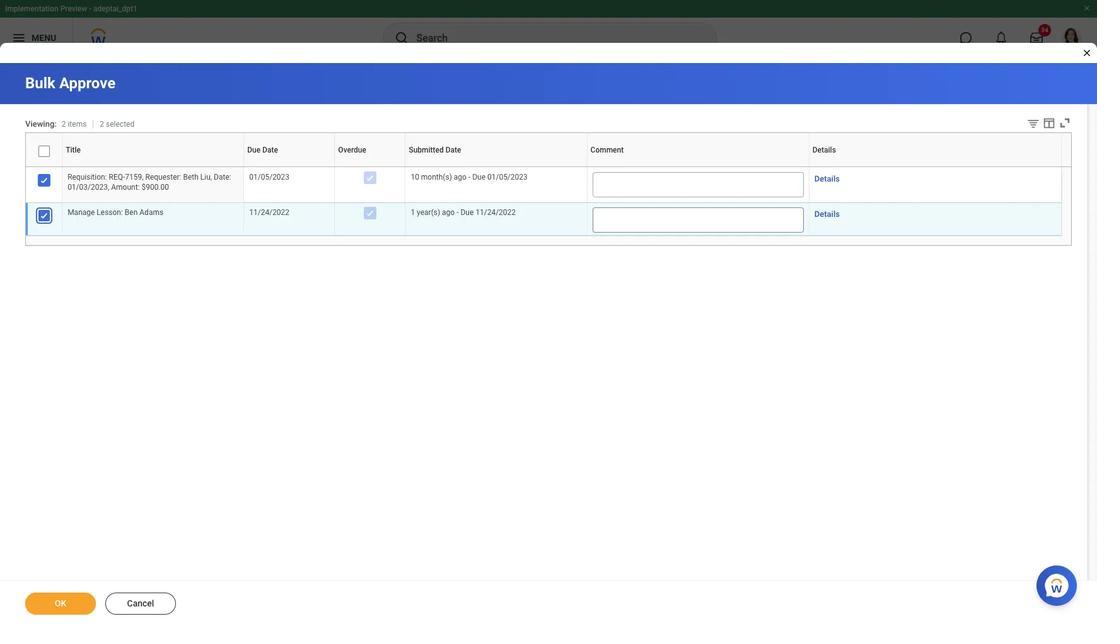 Task type: vqa. For each thing, say whether or not it's contained in the screenshot.
first 12:01:19
no



Task type: locate. For each thing, give the bounding box(es) containing it.
2 inside viewing: 2 items
[[62, 120, 66, 129]]

2 vertical spatial -
[[457, 208, 459, 217]]

column header
[[26, 167, 62, 168]]

fullscreen image
[[1059, 116, 1073, 130]]

viewing: 2 items
[[25, 119, 87, 129]]

title
[[66, 145, 81, 154], [152, 167, 153, 167]]

manage lesson: ben adams
[[68, 208, 164, 217]]

1 11/24/2022 from the left
[[249, 208, 290, 217]]

title down items
[[66, 145, 81, 154]]

0 horizontal spatial -
[[89, 4, 92, 13]]

toolbar inside bulk approve 'main content'
[[1018, 116, 1073, 133]]

check small image left requisition:
[[36, 173, 51, 188]]

details column header
[[810, 167, 1062, 168]]

1 row element from the top
[[26, 133, 1065, 167]]

ok
[[55, 599, 66, 609]]

-
[[89, 4, 92, 13], [469, 173, 471, 182], [457, 208, 459, 217]]

2 details link from the top
[[815, 208, 840, 221]]

lesson:
[[97, 208, 123, 217]]

check small image left manage
[[36, 208, 51, 223]]

11/24/2022
[[249, 208, 290, 217], [476, 208, 516, 217]]

0 vertical spatial title
[[66, 145, 81, 154]]

ago
[[454, 173, 467, 182], [442, 208, 455, 217]]

11/24/2022 down due date button
[[249, 208, 290, 217]]

- right year(s)
[[457, 208, 459, 217]]

selected
[[106, 120, 135, 129]]

0 horizontal spatial 2
[[62, 120, 66, 129]]

requisition: req-7159, requester: beth liu, date: 01/03/2023, amount: $900.00
[[68, 173, 233, 192]]

1 vertical spatial details link
[[815, 208, 840, 221]]

1 year(s) ago - due 11/24/2022
[[411, 208, 516, 217]]

overdue
[[338, 145, 367, 154], [369, 167, 371, 167]]

row element
[[26, 133, 1065, 167], [26, 168, 1062, 203], [26, 203, 1062, 236]]

toolbar
[[1018, 116, 1073, 133]]

0 vertical spatial details link
[[815, 172, 840, 186]]

None text field
[[593, 208, 804, 233]]

2 left selected
[[100, 120, 104, 129]]

01/05/2023 down due date button
[[249, 173, 290, 182]]

req-
[[109, 173, 125, 182]]

0 vertical spatial -
[[89, 4, 92, 13]]

10 month(s) ago - due 01/05/2023
[[411, 173, 528, 182]]

01/05/2023 down submitted date button at the top left of page
[[488, 173, 528, 182]]

comment
[[591, 145, 624, 154], [697, 167, 700, 167]]

details link for 01/05/2023
[[815, 172, 840, 186]]

1 horizontal spatial 2
[[100, 120, 104, 129]]

2 11/24/2022 from the left
[[476, 208, 516, 217]]

details
[[813, 145, 837, 154], [935, 167, 937, 167], [815, 174, 840, 184], [815, 210, 840, 219]]

beth
[[183, 173, 199, 182]]

cancel button
[[105, 593, 176, 615]]

adeptai_dpt1
[[93, 4, 137, 13]]

cancel
[[127, 599, 154, 609]]

ago right year(s)
[[442, 208, 455, 217]]

due
[[248, 145, 261, 154], [288, 167, 289, 167], [473, 173, 486, 182], [461, 208, 474, 217]]

1 horizontal spatial 01/05/2023
[[488, 173, 528, 182]]

liu,
[[201, 173, 212, 182]]

title button
[[152, 167, 154, 167]]

11/24/2022 down 10 month(s) ago - due 01/05/2023
[[476, 208, 516, 217]]

1 details link from the top
[[815, 172, 840, 186]]

2 horizontal spatial -
[[469, 173, 471, 182]]

$900.00
[[142, 183, 169, 192]]

1
[[411, 208, 415, 217]]

1 horizontal spatial comment
[[697, 167, 700, 167]]

check small image
[[363, 170, 378, 186], [36, 173, 51, 188], [363, 206, 378, 221], [36, 208, 51, 223]]

manage
[[68, 208, 95, 217]]

2 01/05/2023 from the left
[[488, 173, 528, 182]]

2 row element from the top
[[26, 168, 1062, 203]]

1 vertical spatial -
[[469, 173, 471, 182]]

0 vertical spatial submitted
[[409, 145, 444, 154]]

ago right month(s)
[[454, 173, 467, 182]]

0 horizontal spatial title
[[66, 145, 81, 154]]

implementation preview -   adeptai_dpt1
[[5, 4, 137, 13]]

1 vertical spatial comment
[[697, 167, 700, 167]]

- right month(s)
[[469, 173, 471, 182]]

implementation preview -   adeptai_dpt1 banner
[[0, 0, 1098, 58]]

submitted
[[409, 145, 444, 154], [494, 167, 497, 167]]

overdue button
[[369, 167, 372, 167]]

date
[[263, 145, 278, 154], [446, 145, 462, 154], [289, 167, 290, 167], [497, 167, 498, 167]]

1 2 from the left
[[62, 120, 66, 129]]

title due date overdue submitted date comment details
[[152, 167, 937, 167]]

requisition:
[[68, 173, 107, 182]]

- inside banner
[[89, 4, 92, 13]]

bulk
[[25, 74, 55, 92]]

0 vertical spatial ago
[[454, 173, 467, 182]]

items
[[68, 120, 87, 129]]

1 horizontal spatial -
[[457, 208, 459, 217]]

0 horizontal spatial 11/24/2022
[[249, 208, 290, 217]]

click to view/edit grid preferences image
[[1043, 116, 1057, 130]]

2
[[62, 120, 66, 129], [100, 120, 104, 129]]

title for title
[[66, 145, 81, 154]]

1 horizontal spatial overdue
[[369, 167, 371, 167]]

submitted up month(s)
[[409, 145, 444, 154]]

1 vertical spatial title
[[152, 167, 153, 167]]

adams
[[140, 208, 164, 217]]

1 horizontal spatial title
[[152, 167, 153, 167]]

1 horizontal spatial submitted
[[494, 167, 497, 167]]

none text field inside bulk approve 'main content'
[[593, 208, 804, 233]]

bulk approve dialog
[[0, 0, 1098, 627]]

01/05/2023
[[249, 173, 290, 182], [488, 173, 528, 182]]

submitted up 10 month(s) ago - due 01/05/2023
[[494, 167, 497, 167]]

0 horizontal spatial 01/05/2023
[[249, 173, 290, 182]]

0 horizontal spatial comment
[[591, 145, 624, 154]]

title up requester:
[[152, 167, 153, 167]]

implementation
[[5, 4, 58, 13]]

details link
[[815, 172, 840, 186], [815, 208, 840, 221]]

submitted date
[[409, 145, 462, 154]]

01/03/2023,
[[68, 183, 109, 192]]

details link for 11/24/2022
[[815, 208, 840, 221]]

- right preview at left top
[[89, 4, 92, 13]]

month(s)
[[421, 173, 452, 182]]

2 left items
[[62, 120, 66, 129]]

1 horizontal spatial 11/24/2022
[[476, 208, 516, 217]]

0 vertical spatial overdue
[[338, 145, 367, 154]]

1 vertical spatial ago
[[442, 208, 455, 217]]



Task type: describe. For each thing, give the bounding box(es) containing it.
10
[[411, 173, 420, 182]]

row element containing title
[[26, 133, 1065, 167]]

title for title due date overdue submitted date comment details
[[152, 167, 153, 167]]

- for 11/24/2022
[[457, 208, 459, 217]]

3 row element from the top
[[26, 203, 1062, 236]]

requester:
[[145, 173, 181, 182]]

submitted date button
[[494, 167, 499, 167]]

due date button
[[288, 167, 291, 167]]

date:
[[214, 173, 231, 182]]

due date
[[248, 145, 278, 154]]

profile logan mcneil element
[[1055, 24, 1090, 52]]

check small image down overdue button
[[363, 170, 378, 186]]

7159,
[[125, 173, 144, 182]]

ago for year(s)
[[442, 208, 455, 217]]

0 horizontal spatial submitted
[[409, 145, 444, 154]]

0 horizontal spatial overdue
[[338, 145, 367, 154]]

year(s)
[[417, 208, 441, 217]]

1 01/05/2023 from the left
[[249, 173, 290, 182]]

2 2 from the left
[[100, 120, 104, 129]]

approve
[[59, 74, 116, 92]]

amount:
[[111, 183, 140, 192]]

0 vertical spatial comment
[[591, 145, 624, 154]]

ago for month(s)
[[454, 173, 467, 182]]

select to filter grid data image
[[1027, 117, 1041, 130]]

preview
[[60, 4, 87, 13]]

notifications large image
[[996, 32, 1008, 44]]

column header inside bulk approve 'main content'
[[26, 167, 62, 168]]

check small image left 1
[[363, 206, 378, 221]]

1 vertical spatial overdue
[[369, 167, 371, 167]]

comment button
[[697, 167, 700, 167]]

bulk approve
[[25, 74, 116, 92]]

workday assistant region
[[1037, 561, 1083, 606]]

bulk approve main content
[[0, 63, 1098, 627]]

1 vertical spatial submitted
[[494, 167, 497, 167]]

inbox large image
[[1031, 32, 1044, 44]]

ok button
[[25, 593, 96, 615]]

- for 01/05/2023
[[469, 173, 471, 182]]

ben
[[125, 208, 138, 217]]

search image
[[394, 30, 409, 45]]

close environment banner image
[[1084, 4, 1092, 12]]

close bulk approve image
[[1083, 48, 1093, 58]]

viewing:
[[25, 119, 57, 129]]

2 selected
[[100, 120, 135, 129]]



